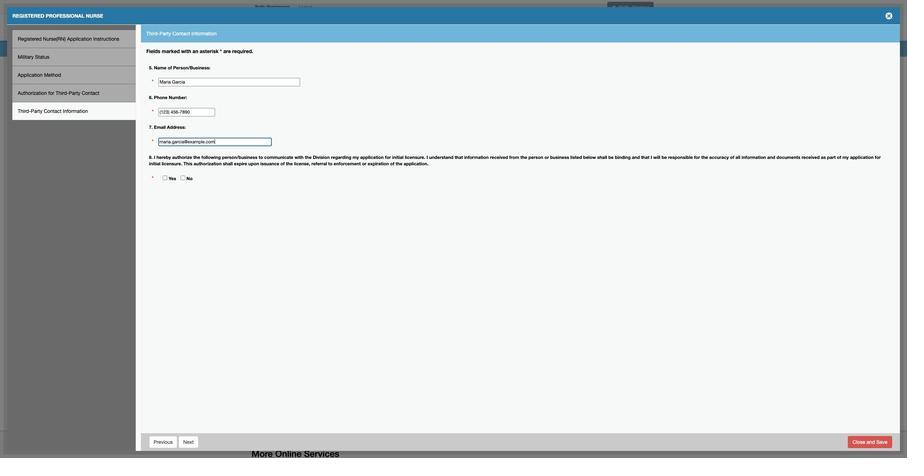 Task type: describe. For each thing, give the bounding box(es) containing it.
illinois department of financial and professional regulation image
[[252, 16, 413, 39]]



Task type: locate. For each thing, give the bounding box(es) containing it.
1 chevron down image from the top
[[641, 149, 648, 157]]

None email field
[[158, 138, 272, 147]]

1 vertical spatial chevron down image
[[641, 161, 648, 168]]

None text field
[[158, 78, 300, 87]]

shopping cart image
[[612, 5, 616, 9]]

0 vertical spatial chevron down image
[[641, 149, 648, 157]]

chevron down image
[[641, 149, 648, 157], [641, 161, 648, 168]]

None telephone field
[[158, 108, 215, 117]]

close window image
[[884, 10, 895, 22]]

None button
[[149, 437, 177, 449], [179, 437, 198, 449], [849, 437, 893, 449], [149, 437, 177, 449], [179, 437, 198, 449], [849, 437, 893, 449]]

None checkbox
[[163, 176, 167, 180], [181, 176, 185, 180], [163, 176, 167, 180], [181, 176, 185, 180]]

2 chevron down image from the top
[[641, 161, 648, 168]]



Task type: vqa. For each thing, say whether or not it's contained in the screenshot.
bottom Chevron Down image
yes



